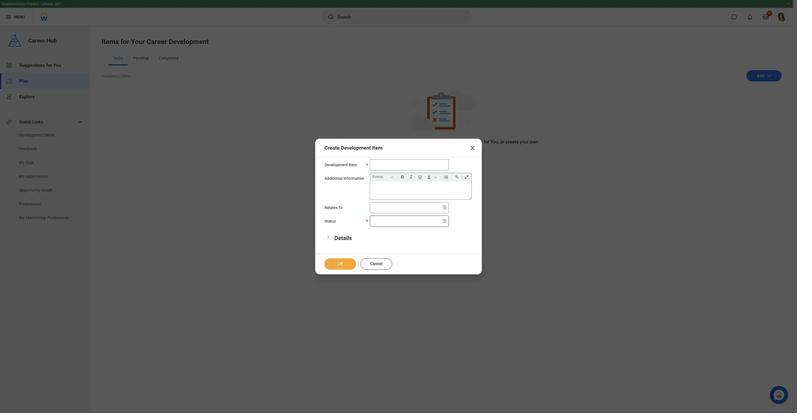Task type: locate. For each thing, give the bounding box(es) containing it.
development items link
[[19, 132, 77, 138]]

3 my from the top
[[19, 216, 25, 220]]

my left mentorship
[[19, 216, 25, 220]]

do
[[118, 56, 123, 60]]

preferences down the opportunity
[[19, 202, 41, 207]]

0 horizontal spatial career
[[28, 37, 45, 44]]

suggestions
[[19, 63, 45, 68], [457, 139, 482, 145]]

gigs
[[26, 161, 34, 165]]

my inside my mentorship preferences link
[[19, 216, 25, 220]]

create
[[506, 139, 519, 145]]

information
[[343, 176, 364, 181]]

details
[[334, 235, 352, 242]]

2 horizontal spatial for
[[484, 139, 489, 145]]

development up additional
[[324, 163, 348, 167]]

additional information
[[324, 176, 364, 181]]

my for my gigs
[[19, 161, 25, 165]]

career right your
[[147, 38, 167, 46]]

suggestions for you link
[[0, 58, 90, 73]]

implementation preview -   adeptai_dpt1 banner
[[0, 0, 793, 26]]

my inside my gigs link
[[19, 161, 25, 165]]

development items
[[19, 133, 54, 137]]

0 horizontal spatial preferences
[[19, 202, 41, 207]]

0 vertical spatial items
[[102, 38, 119, 46]]

space
[[362, 139, 375, 145]]

to inside button
[[113, 56, 117, 60]]

adeptai_dpt1
[[42, 2, 61, 6]]

items up "feedback" link
[[44, 133, 54, 137]]

items inside list
[[44, 133, 54, 137]]

my applications link
[[19, 174, 77, 179]]

0 vertical spatial list
[[0, 58, 90, 105]]

notifications large image
[[747, 14, 753, 20]]

use
[[345, 139, 353, 145]]

0 horizontal spatial for
[[46, 63, 52, 68]]

chevron down image
[[326, 234, 330, 241]]

my gigs link
[[19, 160, 77, 166]]

completed button
[[154, 51, 183, 65]]

preferences link
[[19, 201, 77, 207]]

prompts image
[[441, 218, 447, 225]]

2 my from the top
[[19, 174, 25, 179]]

for left you,
[[484, 139, 489, 145]]

my
[[19, 161, 25, 165], [19, 174, 25, 179], [19, 216, 25, 220]]

1 vertical spatial my
[[19, 174, 25, 179]]

profile logan mcneil element
[[774, 11, 789, 23]]

1 list from the top
[[0, 58, 90, 105]]

underline image
[[416, 174, 424, 181]]

1 horizontal spatial preferences
[[47, 216, 69, 220]]

plan
[[19, 78, 28, 84]]

1 horizontal spatial to
[[339, 206, 343, 210]]

preferences down preferences link
[[47, 216, 69, 220]]

to inside create development item dialog
[[339, 206, 343, 210]]

0 horizontal spatial suggestions
[[19, 63, 45, 68]]

preview
[[27, 2, 39, 6]]

items up to do button
[[102, 38, 119, 46]]

own
[[530, 139, 538, 145]]

for for you
[[46, 63, 52, 68]]

my down my gigs
[[19, 174, 25, 179]]

suggestions right from
[[457, 139, 482, 145]]

to do
[[113, 56, 123, 60]]

1 vertical spatial for
[[46, 63, 52, 68]]

1 vertical spatial items
[[44, 133, 54, 137]]

development inside list
[[19, 133, 43, 137]]

cancel
[[370, 262, 382, 266]]

you,
[[490, 139, 499, 145]]

cancel button
[[361, 259, 392, 270]]

feedback link
[[19, 146, 77, 152]]

preferences
[[19, 202, 41, 207], [47, 216, 69, 220]]

2 vertical spatial for
[[484, 139, 489, 145]]

items for your career development
[[102, 38, 209, 46]]

2 vertical spatial my
[[19, 216, 25, 220]]

to
[[376, 139, 380, 145]]

development
[[169, 38, 209, 46], [19, 133, 43, 137], [341, 145, 371, 151], [324, 163, 348, 167]]

opportunity graph link
[[19, 188, 77, 193]]

use this space to add development opportunities from suggestions for you, or create your own
[[345, 139, 538, 145]]

2 list from the top
[[0, 132, 90, 222]]

inbox large image
[[763, 14, 769, 20]]

1 vertical spatial to
[[339, 206, 343, 210]]

tab list
[[102, 51, 782, 66]]

1 vertical spatial suggestions
[[457, 139, 482, 145]]

to
[[113, 56, 117, 60], [339, 206, 343, 210]]

1 my from the top
[[19, 161, 25, 165]]

1 horizontal spatial items
[[102, 38, 119, 46]]

0 vertical spatial for
[[121, 38, 129, 46]]

Relates To field
[[370, 203, 440, 213]]

Additional Information text field
[[370, 182, 471, 200]]

this
[[354, 139, 361, 145]]

for
[[121, 38, 129, 46], [46, 63, 52, 68], [484, 139, 489, 145]]

create development item dialog
[[315, 139, 482, 275]]

1 horizontal spatial for
[[121, 38, 129, 46]]

1 vertical spatial list
[[0, 132, 90, 222]]

onboarding home image
[[6, 78, 12, 85]]

to left do
[[113, 56, 117, 60]]

development up completed
[[169, 38, 209, 46]]

applications
[[26, 174, 48, 179]]

pending button
[[129, 51, 153, 65]]

timeline milestone image
[[6, 94, 12, 100]]

my left gigs
[[19, 161, 25, 165]]

1 vertical spatial item
[[349, 163, 357, 167]]

1 vertical spatial preferences
[[47, 216, 69, 220]]

list containing suggestions for you
[[0, 58, 90, 105]]

explore link
[[0, 89, 90, 105]]

item up information
[[349, 163, 357, 167]]

prompts image
[[441, 204, 447, 211]]

implementation preview -   adeptai_dpt1
[[2, 2, 61, 6]]

for left your
[[121, 38, 129, 46]]

0 vertical spatial my
[[19, 161, 25, 165]]

career left the hub
[[28, 37, 45, 44]]

for left 'you'
[[46, 63, 52, 68]]

or
[[500, 139, 505, 145]]

my mentorship preferences link
[[19, 215, 77, 221]]

item
[[372, 145, 382, 151], [349, 163, 357, 167]]

list
[[0, 58, 90, 105], [0, 132, 90, 222]]

my inside my applications link
[[19, 174, 25, 179]]

search image
[[327, 14, 334, 20]]

0 horizontal spatial items
[[44, 133, 54, 137]]

suggestions up plan
[[19, 63, 45, 68]]

development
[[390, 139, 416, 145]]

items
[[102, 38, 119, 46], [44, 133, 54, 137]]

development item
[[324, 163, 357, 167]]

career
[[28, 37, 45, 44], [147, 38, 167, 46]]

to right relates
[[339, 206, 343, 210]]

ok button
[[324, 259, 356, 270]]

additional
[[324, 176, 343, 181]]

0 vertical spatial to
[[113, 56, 117, 60]]

add
[[381, 139, 389, 145]]

my for my mentorship preferences
[[19, 216, 25, 220]]

relates to
[[324, 206, 343, 210]]

dashboard image
[[6, 62, 12, 69]]

0 horizontal spatial to
[[113, 56, 117, 60]]

hub
[[46, 37, 57, 44]]

0 vertical spatial item
[[372, 145, 382, 151]]

my for my applications
[[19, 174, 25, 179]]

development up "feedback"
[[19, 133, 43, 137]]

relates
[[324, 206, 338, 210]]

item down to
[[372, 145, 382, 151]]



Task type: vqa. For each thing, say whether or not it's contained in the screenshot.
Items in the list
yes



Task type: describe. For each thing, give the bounding box(es) containing it.
implementation
[[2, 2, 26, 6]]

displaying 0 items
[[102, 74, 131, 78]]

create development item
[[324, 145, 382, 151]]

0 vertical spatial preferences
[[19, 202, 41, 207]]

status
[[324, 219, 336, 224]]

feedback
[[19, 147, 37, 151]]

items
[[122, 74, 131, 78]]

graph
[[42, 188, 52, 193]]

details button
[[334, 235, 352, 242]]

link image
[[453, 174, 461, 181]]

from
[[446, 139, 456, 145]]

-
[[40, 2, 41, 6]]

1 horizontal spatial suggestions
[[457, 139, 482, 145]]

my gigs
[[19, 161, 34, 165]]

list containing development items
[[0, 132, 90, 222]]

suggestions for you
[[19, 63, 61, 68]]

format group
[[372, 173, 473, 182]]

your
[[131, 38, 145, 46]]

format
[[373, 175, 383, 179]]

Development Item text field
[[370, 159, 449, 171]]

development down this
[[341, 145, 371, 151]]

maximize image
[[463, 174, 470, 181]]

mentorship
[[26, 216, 46, 220]]

1 horizontal spatial item
[[372, 145, 382, 151]]

displaying
[[102, 74, 118, 78]]

0 horizontal spatial item
[[349, 163, 357, 167]]

1 horizontal spatial career
[[147, 38, 167, 46]]

ok
[[338, 262, 343, 266]]

plan link
[[0, 73, 90, 89]]

explore
[[19, 94, 35, 100]]

my applications
[[19, 174, 48, 179]]

your
[[520, 139, 529, 145]]

opportunity
[[19, 188, 41, 193]]

bold image
[[399, 174, 406, 181]]

bulleted list image
[[442, 174, 450, 181]]

x image
[[469, 145, 476, 152]]

career hub
[[28, 37, 57, 44]]

italic image
[[407, 174, 415, 181]]

create
[[324, 145, 340, 151]]

my mentorship preferences
[[19, 216, 69, 220]]

Status field
[[370, 216, 440, 227]]

close environment banner image
[[787, 2, 790, 5]]

pending
[[133, 56, 148, 60]]

tab list containing to do
[[102, 51, 782, 66]]

0
[[119, 74, 121, 78]]

you
[[53, 63, 61, 68]]

completed
[[159, 56, 178, 60]]

opportunity graph
[[19, 188, 52, 193]]

0 vertical spatial suggestions
[[19, 63, 45, 68]]

for for your
[[121, 38, 129, 46]]

format button
[[372, 174, 396, 180]]

opportunities
[[418, 139, 445, 145]]

to do button
[[108, 51, 128, 65]]



